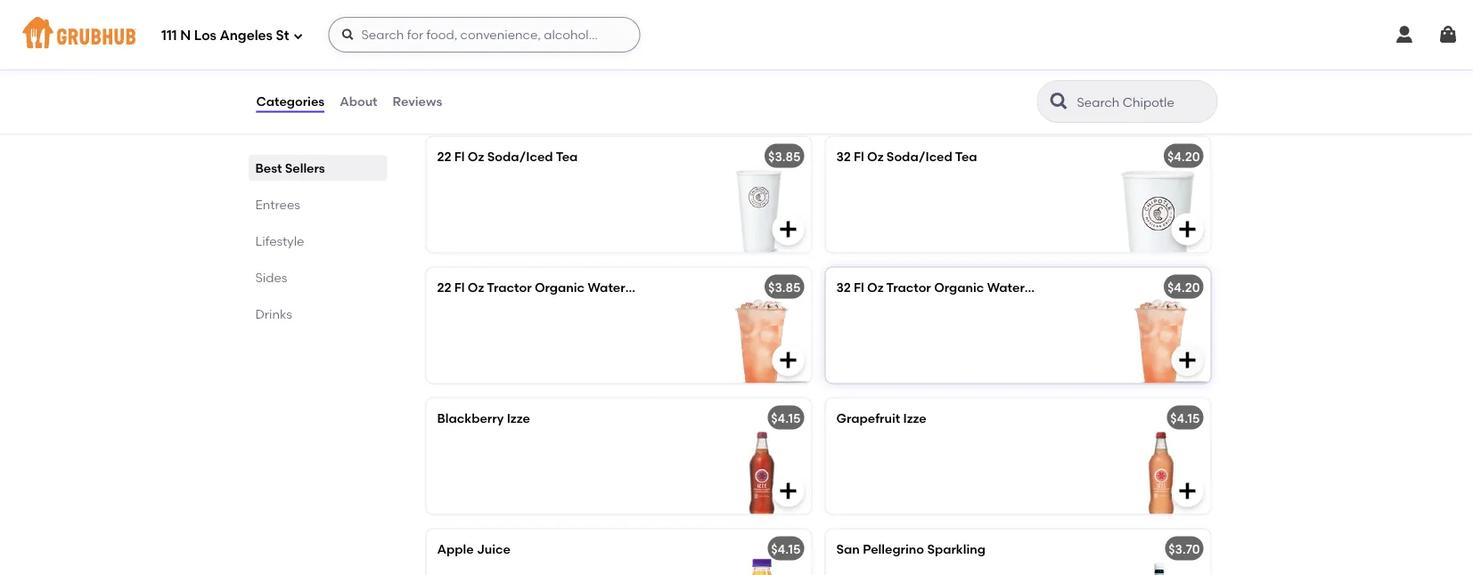 Task type: describe. For each thing, give the bounding box(es) containing it.
pellegrino
[[863, 542, 925, 557]]

grapefruit
[[837, 411, 901, 426]]

sides
[[255, 270, 287, 285]]

22 for 22 fl oz soda/iced tea
[[437, 149, 452, 164]]

1 horizontal spatial svg image
[[1177, 350, 1199, 371]]

fl for 32 fl oz soda/iced tea
[[854, 149, 864, 164]]

san
[[837, 542, 860, 557]]

Search for food, convenience, alcohol... search field
[[329, 17, 641, 53]]

about
[[340, 94, 378, 109]]

tea for 32 fl oz soda/iced tea
[[956, 149, 978, 164]]

st
[[276, 28, 289, 44]]

32 fl oz soda/iced tea image
[[1077, 137, 1211, 253]]

32 fl oz soda/iced tea
[[837, 149, 978, 164]]

22 for 22 fl oz tractor organic watermelon limeade
[[437, 280, 452, 295]]

best
[[255, 160, 282, 176]]

oz for 32 fl oz soda/iced tea
[[867, 149, 884, 164]]

soda/iced for 32 fl oz soda/iced tea
[[887, 149, 953, 164]]

lifestyle
[[255, 234, 304, 249]]

about button
[[339, 70, 379, 134]]

$4.15 for blackberry izze
[[771, 411, 801, 426]]

$4.15 for apple juice
[[771, 542, 801, 557]]

soda/iced for 22 fl oz soda/iced tea
[[487, 149, 553, 164]]

oz for 22 fl oz tractor organic watermelon limeade
[[468, 280, 484, 295]]

n
[[180, 28, 191, 44]]

entrees tab
[[255, 195, 380, 214]]

0 vertical spatial drinks
[[423, 95, 482, 118]]

san pellegrino sparkling
[[837, 542, 989, 557]]

san pellegrino sparkling image
[[1077, 530, 1211, 576]]

111
[[161, 28, 177, 44]]

reviews button
[[392, 70, 443, 134]]

fl for 32 fl oz tractor organic watermelon limeade
[[854, 280, 864, 295]]

angeles
[[220, 28, 273, 44]]

watermelon for 22 fl oz tractor organic watermelon limeade
[[588, 280, 663, 295]]

32 for 32 fl oz soda/iced tea
[[837, 149, 851, 164]]

lifestyle tab
[[255, 232, 380, 251]]

categories button
[[255, 70, 326, 134]]

0 horizontal spatial svg image
[[778, 350, 799, 371]]

tractor for 22
[[487, 280, 532, 295]]

oz for 22 fl oz soda/iced tea
[[468, 149, 484, 164]]

32 for 32 fl oz tractor organic watermelon limeade
[[837, 280, 851, 295]]

search icon image
[[1049, 91, 1070, 112]]

blackberry
[[437, 411, 504, 426]]

drinks inside tab
[[255, 307, 292, 322]]

tea for 22 fl oz soda/iced tea
[[556, 149, 578, 164]]

22 fl oz tractor organic watermelon limeade
[[437, 280, 720, 295]]

limeade for 32 fl oz tractor organic watermelon limeade
[[1066, 280, 1120, 295]]

grapefruit izze image
[[1077, 399, 1211, 515]]

organic for 32
[[934, 280, 985, 295]]

limeade for 22 fl oz tractor organic watermelon limeade
[[666, 280, 720, 295]]

oz for 32 fl oz tractor organic watermelon limeade
[[867, 280, 884, 295]]

svg image inside main navigation navigation
[[1438, 24, 1459, 45]]

drinks tab
[[255, 305, 380, 324]]

$3.70
[[1169, 542, 1200, 557]]

best sellers
[[255, 160, 325, 176]]

izze for blackberry izze
[[507, 411, 530, 426]]



Task type: vqa. For each thing, say whether or not it's contained in the screenshot.
22 for 22 Fl Oz Soda/Iced Tea
yes



Task type: locate. For each thing, give the bounding box(es) containing it.
0 vertical spatial 22
[[437, 149, 452, 164]]

1 tea from the left
[[556, 149, 578, 164]]

2 $3.85 from the top
[[769, 280, 801, 295]]

0 horizontal spatial soda/iced
[[487, 149, 553, 164]]

fl for 22 fl oz tractor organic watermelon limeade
[[455, 280, 465, 295]]

0 vertical spatial $3.85
[[769, 149, 801, 164]]

izze right blackberry
[[507, 411, 530, 426]]

1 vertical spatial $4.20
[[1168, 280, 1200, 295]]

tractor
[[487, 280, 532, 295], [887, 280, 931, 295]]

watermelon
[[588, 280, 663, 295], [987, 280, 1063, 295]]

32 fl oz tractor organic watermelon limeade
[[837, 280, 1120, 295]]

izze right grapefruit
[[904, 411, 927, 426]]

svg image
[[1438, 24, 1459, 45], [778, 350, 799, 371], [1177, 350, 1199, 371]]

1 tractor from the left
[[487, 280, 532, 295]]

1 horizontal spatial limeade
[[1066, 280, 1120, 295]]

fl
[[455, 149, 465, 164], [854, 149, 864, 164], [455, 280, 465, 295], [854, 280, 864, 295]]

22 fl oz soda/iced tea image
[[678, 137, 812, 253]]

main navigation navigation
[[0, 0, 1474, 70]]

apple
[[437, 542, 474, 557]]

1 horizontal spatial soda/iced
[[887, 149, 953, 164]]

$3.85 for 32 fl oz tractor organic watermelon limeade
[[769, 280, 801, 295]]

juice
[[477, 542, 511, 557]]

22 fl oz tractor organic watermelon limeade image
[[678, 268, 812, 384]]

drinks
[[423, 95, 482, 118], [255, 307, 292, 322]]

0 horizontal spatial limeade
[[666, 280, 720, 295]]

0 vertical spatial $4.20
[[1168, 149, 1200, 164]]

tractor for 32
[[887, 280, 931, 295]]

1 horizontal spatial organic
[[934, 280, 985, 295]]

0 horizontal spatial organic
[[535, 280, 585, 295]]

1 22 from the top
[[437, 149, 452, 164]]

svg image
[[1394, 24, 1416, 45], [341, 28, 355, 42], [293, 31, 304, 41], [778, 219, 799, 240], [1177, 219, 1199, 240], [778, 481, 799, 502], [1177, 481, 1199, 502]]

2 limeade from the left
[[1066, 280, 1120, 295]]

1 soda/iced from the left
[[487, 149, 553, 164]]

apple juice image
[[678, 530, 812, 576]]

sides tab
[[255, 268, 380, 287]]

$3.85
[[769, 149, 801, 164], [769, 280, 801, 295]]

0 horizontal spatial drinks
[[255, 307, 292, 322]]

0 horizontal spatial watermelon
[[588, 280, 663, 295]]

los
[[194, 28, 217, 44]]

sparkling
[[928, 542, 986, 557]]

$4.15
[[771, 411, 801, 426], [1171, 411, 1200, 426], [771, 542, 801, 557]]

Search Chipotle search field
[[1076, 94, 1212, 111]]

1 $3.85 from the top
[[769, 149, 801, 164]]

2 watermelon from the left
[[987, 280, 1063, 295]]

watermelon for 32 fl oz tractor organic watermelon limeade
[[987, 280, 1063, 295]]

0 horizontal spatial tea
[[556, 149, 578, 164]]

22 fl oz soda/iced tea
[[437, 149, 578, 164]]

reviews
[[393, 94, 442, 109]]

organic for 22
[[535, 280, 585, 295]]

2 organic from the left
[[934, 280, 985, 295]]

izze
[[507, 411, 530, 426], [904, 411, 927, 426]]

111 n los angeles st
[[161, 28, 289, 44]]

2 horizontal spatial svg image
[[1438, 24, 1459, 45]]

categories
[[256, 94, 325, 109]]

tea
[[556, 149, 578, 164], [956, 149, 978, 164]]

best sellers tab
[[255, 159, 380, 177]]

soda/iced
[[487, 149, 553, 164], [887, 149, 953, 164]]

32 fl oz tractor organic watermelon limeade image
[[1077, 268, 1211, 384]]

2 22 from the top
[[437, 280, 452, 295]]

$4.15 for grapefruit izze
[[1171, 411, 1200, 426]]

izze for grapefruit izze
[[904, 411, 927, 426]]

2 izze from the left
[[904, 411, 927, 426]]

1 vertical spatial 22
[[437, 280, 452, 295]]

$4.20 for 32 fl oz tractor organic watermelon limeade
[[1168, 280, 1200, 295]]

1 horizontal spatial drinks
[[423, 95, 482, 118]]

blackberry izze
[[437, 411, 530, 426]]

1 vertical spatial 32
[[837, 280, 851, 295]]

organic
[[535, 280, 585, 295], [934, 280, 985, 295]]

entrees
[[255, 197, 300, 212]]

apple juice
[[437, 542, 511, 557]]

sellers
[[285, 160, 325, 176]]

oz
[[468, 149, 484, 164], [867, 149, 884, 164], [468, 280, 484, 295], [867, 280, 884, 295]]

1 organic from the left
[[535, 280, 585, 295]]

drinks down sides
[[255, 307, 292, 322]]

0 horizontal spatial izze
[[507, 411, 530, 426]]

1 $4.20 from the top
[[1168, 149, 1200, 164]]

2 tea from the left
[[956, 149, 978, 164]]

1 izze from the left
[[507, 411, 530, 426]]

1 vertical spatial $3.85
[[769, 280, 801, 295]]

1 32 from the top
[[837, 149, 851, 164]]

22
[[437, 149, 452, 164], [437, 280, 452, 295]]

2 soda/iced from the left
[[887, 149, 953, 164]]

grapefruit izze
[[837, 411, 927, 426]]

1 limeade from the left
[[666, 280, 720, 295]]

1 horizontal spatial tractor
[[887, 280, 931, 295]]

1 horizontal spatial watermelon
[[987, 280, 1063, 295]]

1 vertical spatial drinks
[[255, 307, 292, 322]]

$3.85 for 32 fl oz soda/iced tea
[[769, 149, 801, 164]]

$4.20 for 32 fl oz soda/iced tea
[[1168, 149, 1200, 164]]

32
[[837, 149, 851, 164], [837, 280, 851, 295]]

drinks up 22 fl oz soda/iced tea
[[423, 95, 482, 118]]

0 vertical spatial 32
[[837, 149, 851, 164]]

2 $4.20 from the top
[[1168, 280, 1200, 295]]

0 horizontal spatial tractor
[[487, 280, 532, 295]]

$4.20
[[1168, 149, 1200, 164], [1168, 280, 1200, 295]]

blackberry izze image
[[678, 399, 812, 515]]

fl for 22 fl oz soda/iced tea
[[455, 149, 465, 164]]

1 watermelon from the left
[[588, 280, 663, 295]]

limeade
[[666, 280, 720, 295], [1066, 280, 1120, 295]]

2 tractor from the left
[[887, 280, 931, 295]]

1 horizontal spatial izze
[[904, 411, 927, 426]]

2 32 from the top
[[837, 280, 851, 295]]

1 horizontal spatial tea
[[956, 149, 978, 164]]



